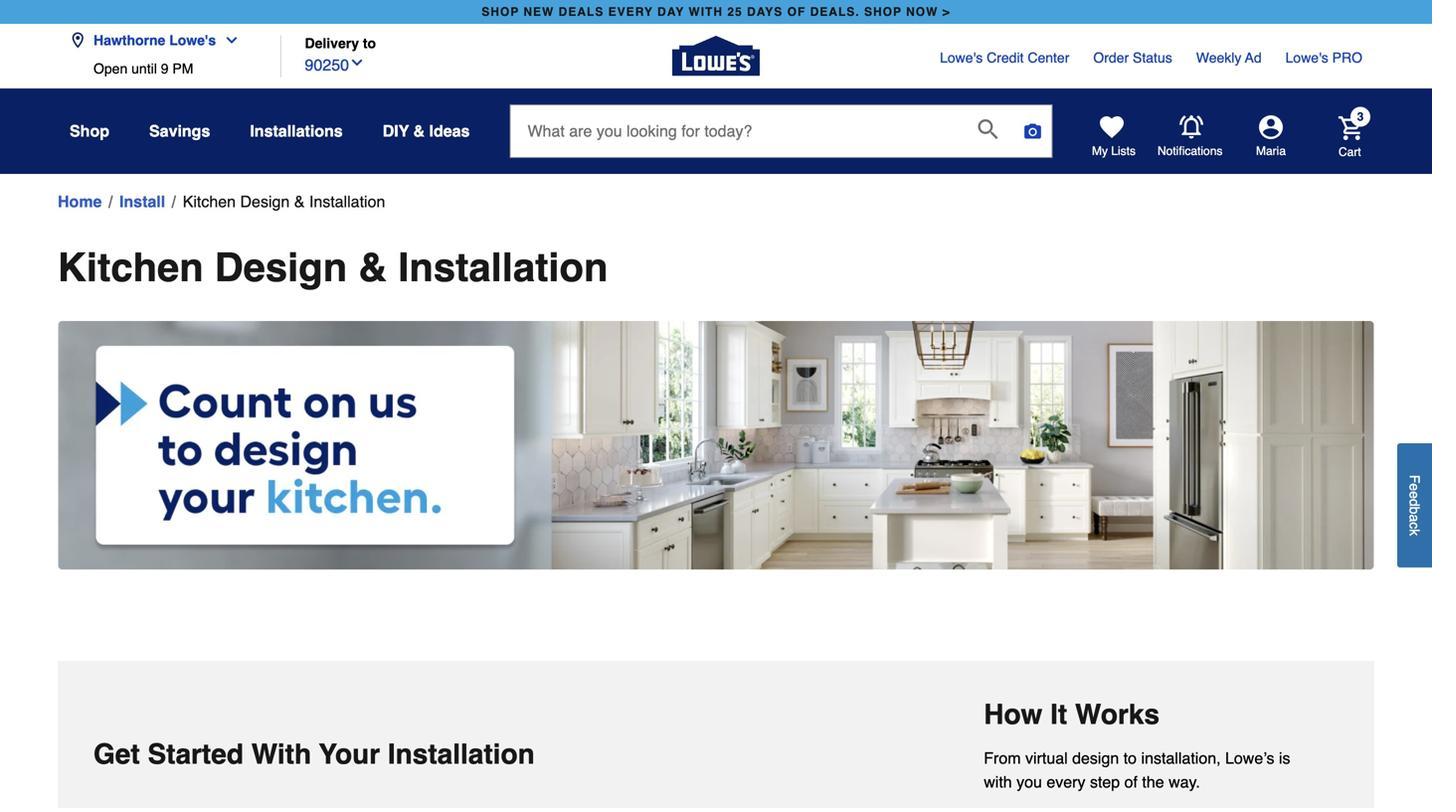 Task type: vqa. For each thing, say whether or not it's contained in the screenshot.
'Ideas'
yes



Task type: describe. For each thing, give the bounding box(es) containing it.
deals.
[[810, 5, 860, 19]]

with
[[689, 5, 723, 19]]

f e e d b a c k
[[1407, 475, 1423, 536]]

from
[[984, 750, 1021, 768]]

with
[[984, 774, 1012, 792]]

1 vertical spatial kitchen design & installation
[[58, 245, 608, 290]]

design inside the 'kitchen design & installation' link
[[240, 192, 290, 211]]

savings button
[[149, 113, 210, 149]]

installation inside the 'kitchen design & installation' link
[[309, 192, 385, 211]]

savings
[[149, 122, 210, 140]]

my
[[1092, 144, 1108, 158]]

1 vertical spatial kitchen
[[58, 245, 204, 290]]

way.
[[1169, 774, 1201, 792]]

diy & ideas
[[383, 122, 470, 140]]

location image
[[70, 32, 86, 48]]

2 vertical spatial installation
[[388, 739, 535, 771]]

2 e from the top
[[1407, 491, 1423, 499]]

install link
[[119, 190, 165, 214]]

Search Query text field
[[511, 105, 962, 157]]

days
[[747, 5, 783, 19]]

started
[[148, 739, 244, 771]]

diy & ideas button
[[383, 113, 470, 149]]

design
[[1073, 750, 1119, 768]]

of
[[1125, 774, 1138, 792]]

3
[[1358, 110, 1364, 124]]

installation,
[[1142, 750, 1221, 768]]

1 vertical spatial design
[[215, 245, 347, 290]]

lowe's
[[1226, 750, 1275, 768]]

lowe's credit center link
[[940, 48, 1070, 68]]

how it works
[[984, 700, 1160, 731]]

hawthorne
[[94, 32, 165, 48]]

k
[[1407, 529, 1423, 536]]

pro
[[1333, 50, 1363, 66]]

shop new deals every day with 25 days of deals. shop now >
[[482, 5, 951, 19]]

1 vertical spatial installation
[[398, 245, 608, 290]]

shop new deals every day with 25 days of deals. shop now > link
[[478, 0, 955, 24]]

a
[[1407, 515, 1423, 522]]

step
[[1090, 774, 1120, 792]]

shop button
[[70, 113, 109, 149]]

you
[[1017, 774, 1042, 792]]

installations button
[[250, 113, 343, 149]]

the
[[1142, 774, 1165, 792]]

weekly
[[1196, 50, 1242, 66]]

lowe's home improvement lists image
[[1100, 115, 1124, 139]]

ideas
[[429, 122, 470, 140]]

to inside from virtual design to installation, lowe's is with you every step of the way.
[[1124, 750, 1137, 768]]

hawthorne lowe's
[[94, 32, 216, 48]]

b
[[1407, 507, 1423, 515]]

maria
[[1256, 144, 1286, 158]]

lists
[[1112, 144, 1136, 158]]

lowe's pro link
[[1286, 48, 1363, 68]]

new
[[524, 5, 554, 19]]

0 vertical spatial kitchen design & installation
[[183, 192, 385, 211]]

weekly ad link
[[1196, 48, 1262, 68]]

f
[[1407, 475, 1423, 484]]

status
[[1133, 50, 1173, 66]]

home link
[[58, 190, 102, 214]]

from virtual design to installation, lowe's is with you every step of the way.
[[984, 750, 1291, 792]]

is
[[1279, 750, 1291, 768]]

shop
[[70, 122, 109, 140]]

installations
[[250, 122, 343, 140]]

maria button
[[1224, 115, 1319, 159]]

lowe's inside button
[[169, 32, 216, 48]]

kitchen inside the 'kitchen design & installation' link
[[183, 192, 236, 211]]

lowe's home improvement notification center image
[[1180, 115, 1204, 139]]

order
[[1094, 50, 1129, 66]]

lowe's home improvement cart image
[[1339, 116, 1363, 140]]

open until 9 pm
[[94, 61, 193, 77]]

order status
[[1094, 50, 1173, 66]]

d
[[1407, 499, 1423, 507]]



Task type: locate. For each thing, give the bounding box(es) containing it.
every
[[1047, 774, 1086, 792]]

90250 button
[[305, 51, 365, 77]]

until
[[131, 61, 157, 77]]

camera image
[[1023, 121, 1043, 141]]

hawthorne lowe's button
[[70, 20, 248, 61]]

1 shop from the left
[[482, 5, 519, 19]]

lowe's left 'pro' at the right of the page
[[1286, 50, 1329, 66]]

open
[[94, 61, 128, 77]]

of
[[788, 5, 806, 19]]

>
[[943, 5, 951, 19]]

kitchen down install link
[[58, 245, 204, 290]]

1 horizontal spatial &
[[358, 245, 387, 290]]

lowe's left credit
[[940, 50, 983, 66]]

kitchen
[[183, 192, 236, 211], [58, 245, 204, 290]]

how
[[984, 700, 1043, 731]]

1 horizontal spatial lowe's
[[940, 50, 983, 66]]

0 vertical spatial to
[[363, 35, 376, 51]]

2 shop from the left
[[864, 5, 902, 19]]

c
[[1407, 522, 1423, 529]]

get started with your installation
[[94, 739, 535, 771]]

1 e from the top
[[1407, 484, 1423, 491]]

25
[[728, 5, 743, 19]]

kitchen design & installation down the 'kitchen design & installation' link
[[58, 245, 608, 290]]

0 horizontal spatial &
[[294, 192, 305, 211]]

center
[[1028, 50, 1070, 66]]

credit
[[987, 50, 1024, 66]]

0 vertical spatial &
[[413, 122, 425, 140]]

diy
[[383, 122, 409, 140]]

2 horizontal spatial &
[[413, 122, 425, 140]]

f e e d b a c k button
[[1398, 444, 1432, 568]]

install
[[119, 192, 165, 211]]

1 horizontal spatial to
[[1124, 750, 1137, 768]]

1 horizontal spatial shop
[[864, 5, 902, 19]]

shop
[[482, 5, 519, 19], [864, 5, 902, 19]]

kitchen design & installation down "installations" button
[[183, 192, 385, 211]]

order status link
[[1094, 48, 1173, 68]]

chevron down image inside hawthorne lowe's button
[[216, 32, 240, 48]]

design
[[240, 192, 290, 211], [215, 245, 347, 290]]

delivery to
[[305, 35, 376, 51]]

kitchen design & installation
[[183, 192, 385, 211], [58, 245, 608, 290]]

design down "installations" button
[[240, 192, 290, 211]]

pm
[[172, 61, 193, 77]]

0 vertical spatial design
[[240, 192, 290, 211]]

2 vertical spatial &
[[358, 245, 387, 290]]

e
[[1407, 484, 1423, 491], [1407, 491, 1423, 499]]

design down the 'kitchen design & installation' link
[[215, 245, 347, 290]]

1 horizontal spatial chevron down image
[[349, 55, 365, 71]]

chevron down image inside the 90250 button
[[349, 55, 365, 71]]

e up d
[[1407, 484, 1423, 491]]

get
[[94, 739, 140, 771]]

lowe's home improvement logo image
[[672, 12, 760, 100]]

chevron down image
[[216, 32, 240, 48], [349, 55, 365, 71]]

0 vertical spatial chevron down image
[[216, 32, 240, 48]]

lowe's pro
[[1286, 50, 1363, 66]]

weekly ad
[[1196, 50, 1262, 66]]

deals
[[559, 5, 604, 19]]

count on us to design your kitchen. image
[[58, 321, 1375, 570]]

9
[[161, 61, 169, 77]]

kitchen right install
[[183, 192, 236, 211]]

delivery
[[305, 35, 359, 51]]

lowe's
[[169, 32, 216, 48], [940, 50, 983, 66], [1286, 50, 1329, 66]]

None search field
[[510, 104, 1053, 176]]

ad
[[1245, 50, 1262, 66]]

90250
[[305, 56, 349, 74]]

works
[[1075, 700, 1160, 731]]

2 horizontal spatial lowe's
[[1286, 50, 1329, 66]]

search image
[[978, 119, 998, 139]]

0 vertical spatial kitchen
[[183, 192, 236, 211]]

0 horizontal spatial lowe's
[[169, 32, 216, 48]]

1 vertical spatial chevron down image
[[349, 55, 365, 71]]

it
[[1051, 700, 1068, 731]]

1 vertical spatial &
[[294, 192, 305, 211]]

kitchen design & installation link
[[183, 190, 385, 214]]

lowe's for lowe's pro
[[1286, 50, 1329, 66]]

virtual
[[1026, 750, 1068, 768]]

lowe's for lowe's credit center
[[940, 50, 983, 66]]

shop left now
[[864, 5, 902, 19]]

0 horizontal spatial chevron down image
[[216, 32, 240, 48]]

day
[[658, 5, 685, 19]]

e up b
[[1407, 491, 1423, 499]]

installation
[[309, 192, 385, 211], [398, 245, 608, 290], [388, 739, 535, 771]]

notifications
[[1158, 144, 1223, 158]]

now
[[906, 5, 939, 19]]

every
[[608, 5, 653, 19]]

cart
[[1339, 145, 1362, 159]]

lowe's up the pm
[[169, 32, 216, 48]]

0 horizontal spatial shop
[[482, 5, 519, 19]]

lowe's credit center
[[940, 50, 1070, 66]]

1 vertical spatial to
[[1124, 750, 1137, 768]]

to up of
[[1124, 750, 1137, 768]]

to right delivery
[[363, 35, 376, 51]]

0 vertical spatial installation
[[309, 192, 385, 211]]

my lists
[[1092, 144, 1136, 158]]

your
[[319, 739, 380, 771]]

my lists link
[[1092, 115, 1136, 159]]

home
[[58, 192, 102, 211]]

& inside button
[[413, 122, 425, 140]]

with
[[251, 739, 311, 771]]

shop left the new
[[482, 5, 519, 19]]

0 horizontal spatial to
[[363, 35, 376, 51]]



